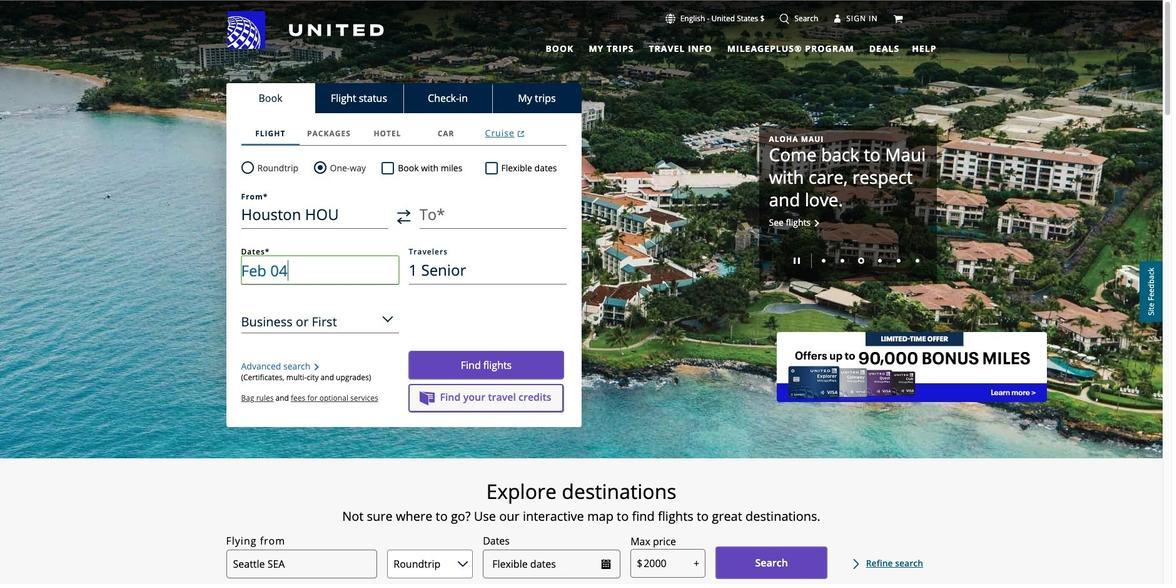 Task type: describe. For each thing, give the bounding box(es) containing it.
explore destinations element
[[154, 479, 1009, 504]]

2 vertical spatial tab list
[[241, 122, 567, 146]]

Selected Business or First button
[[241, 305, 399, 334]]

slide 1 of 6 image
[[822, 259, 826, 263]]

carousel buttons element
[[769, 249, 927, 272]]

pause image
[[794, 258, 800, 264]]

Flying from text field
[[226, 550, 378, 579]]

slide 3 of 6 image
[[858, 258, 865, 264]]

reverse origin and destination image
[[397, 209, 411, 224]]

please enter the max price in the input text or tab to access the slider to set the max price. element
[[631, 534, 676, 549]]

Depart text field
[[241, 256, 399, 285]]

not sure where to go? use our interactive map to find flights to great destinations. element
[[154, 509, 1009, 524]]

slide 6 of 6 image
[[916, 259, 920, 263]]

slide 2 of 6 image
[[841, 259, 845, 263]]



Task type: locate. For each thing, give the bounding box(es) containing it.
flexible dates image
[[601, 560, 612, 570]]

currently in english united states	$ enter to change image
[[666, 14, 676, 24]]

navigation
[[0, 11, 1163, 56]]

slide 4 of 6 image
[[878, 259, 882, 263]]

main content
[[0, 1, 1163, 585]]

0 vertical spatial tab list
[[538, 38, 903, 56]]

united logo link to homepage image
[[227, 11, 384, 49]]

1 vertical spatial tab list
[[226, 83, 582, 113]]

view cart, click to view list of recently searched saved trips. image
[[893, 14, 903, 24]]

None text field
[[631, 549, 706, 578]]

enter your departing city, airport name, or airport code. element
[[241, 193, 268, 201]]

tab list
[[538, 38, 903, 56], [226, 83, 582, 113], [241, 122, 567, 146]]

From* text field
[[241, 200, 388, 229]]

business or first element
[[241, 315, 380, 330]]

flying from element
[[226, 534, 285, 549]]

To* text field
[[420, 200, 567, 229]]

slide 5 of 6 image
[[897, 259, 901, 263]]



Task type: vqa. For each thing, say whether or not it's contained in the screenshot.
FLYING FROM Text Field
yes



